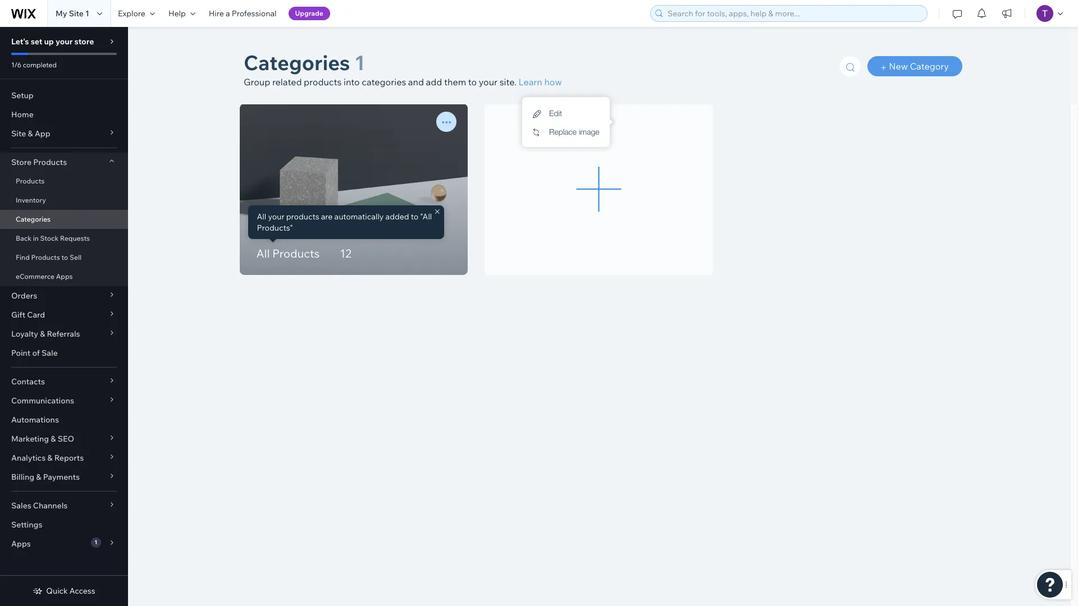 Task type: locate. For each thing, give the bounding box(es) containing it.
products left the 'are'
[[286, 212, 319, 222]]

to left sell
[[62, 253, 68, 262]]

your right up
[[56, 37, 73, 47]]

1 vertical spatial categories
[[16, 215, 51, 224]]

store
[[74, 37, 94, 47]]

categories down inventory
[[16, 215, 51, 224]]

all up "products""
[[257, 212, 266, 222]]

new category link
[[868, 56, 963, 76]]

group
[[244, 76, 270, 88]]

all inside all your products are automatically added to "all products"
[[257, 212, 266, 222]]

inventory
[[16, 196, 46, 204]]

professional
[[232, 8, 277, 19]]

products inside store products popup button
[[33, 157, 67, 167]]

2 vertical spatial to
[[62, 253, 68, 262]]

automatically
[[335, 212, 384, 222]]

products down "categories 1"
[[304, 76, 342, 88]]

products for related
[[304, 76, 342, 88]]

0 vertical spatial to
[[468, 76, 477, 88]]

requests
[[60, 234, 90, 243]]

back
[[16, 234, 31, 243]]

products inside products link
[[16, 177, 45, 185]]

2 vertical spatial your
[[268, 212, 285, 222]]

2 horizontal spatial to
[[468, 76, 477, 88]]

let's
[[11, 37, 29, 47]]

setup link
[[0, 86, 128, 105]]

to right them at the top left of the page
[[468, 76, 477, 88]]

home
[[11, 110, 34, 120]]

0 vertical spatial all
[[257, 212, 266, 222]]

products for your
[[286, 212, 319, 222]]

my
[[56, 8, 67, 19]]

find products to sell link
[[0, 248, 128, 267]]

store
[[11, 157, 31, 167]]

products up inventory
[[16, 177, 45, 185]]

point of sale link
[[0, 344, 128, 363]]

0 vertical spatial your
[[56, 37, 73, 47]]

categories 1
[[244, 50, 365, 75]]

all
[[257, 212, 266, 222], [256, 247, 270, 261]]

to inside all your products are automatically added to "all products"
[[411, 212, 419, 222]]

products inside find products to sell link
[[31, 253, 60, 262]]

0 vertical spatial 1
[[85, 8, 89, 19]]

products down "products""
[[272, 247, 320, 261]]

them
[[444, 76, 466, 88]]

and
[[408, 76, 424, 88]]

products up ecommerce apps
[[31, 253, 60, 262]]

quick
[[46, 587, 68, 597]]

your left site.
[[479, 76, 498, 88]]

help button
[[162, 0, 202, 27]]

1 horizontal spatial to
[[411, 212, 419, 222]]

up
[[44, 37, 54, 47]]

sale
[[42, 348, 58, 358]]

find products to sell
[[16, 253, 82, 262]]

all down "products""
[[256, 247, 270, 261]]

back in stock requests
[[16, 234, 90, 243]]

to left the "all
[[411, 212, 419, 222]]

to
[[468, 76, 477, 88], [411, 212, 419, 222], [62, 253, 68, 262]]

to inside sidebar element
[[62, 253, 68, 262]]

site
[[69, 8, 84, 19]]

are
[[321, 212, 333, 222]]

1 vertical spatial products
[[286, 212, 319, 222]]

your up "products""
[[268, 212, 285, 222]]

0 horizontal spatial categories
[[16, 215, 51, 224]]

products for store products
[[33, 157, 67, 167]]

2 horizontal spatial your
[[479, 76, 498, 88]]

1 horizontal spatial 1
[[355, 50, 365, 75]]

set
[[31, 37, 42, 47]]

products
[[304, 76, 342, 88], [286, 212, 319, 222]]

0 horizontal spatial to
[[62, 253, 68, 262]]

back in stock requests link
[[0, 229, 128, 248]]

your
[[56, 37, 73, 47], [479, 76, 498, 88], [268, 212, 285, 222]]

setup
[[11, 90, 34, 101]]

1 vertical spatial to
[[411, 212, 419, 222]]

1
[[85, 8, 89, 19], [355, 50, 365, 75]]

upgrade
[[295, 9, 323, 17]]

quick access
[[46, 587, 95, 597]]

store products button
[[0, 153, 128, 172]]

1 up into
[[355, 50, 365, 75]]

products
[[33, 157, 67, 167], [16, 177, 45, 185], [272, 247, 320, 261], [31, 253, 60, 262]]

new category
[[889, 61, 949, 72]]

0 vertical spatial products
[[304, 76, 342, 88]]

a
[[226, 8, 230, 19]]

my site 1
[[56, 8, 89, 19]]

categories inside categories link
[[16, 215, 51, 224]]

categories up related
[[244, 50, 350, 75]]

hire a professional
[[209, 8, 277, 19]]

replace image button
[[533, 126, 600, 137]]

12
[[340, 247, 352, 261]]

products up products link
[[33, 157, 67, 167]]

all for all products
[[256, 247, 270, 261]]

1 vertical spatial all
[[256, 247, 270, 261]]

categories
[[362, 76, 406, 88]]

category
[[910, 61, 949, 72]]

in
[[33, 234, 39, 243]]

products"
[[257, 223, 293, 233]]

0 vertical spatial categories
[[244, 50, 350, 75]]

1 right site
[[85, 8, 89, 19]]

1 horizontal spatial your
[[268, 212, 285, 222]]

0 horizontal spatial your
[[56, 37, 73, 47]]

products inside all your products are automatically added to "all products"
[[286, 212, 319, 222]]

1 horizontal spatial categories
[[244, 50, 350, 75]]

access
[[70, 587, 95, 597]]

add
[[426, 76, 442, 88]]

explore
[[118, 8, 145, 19]]

how
[[545, 76, 562, 88]]

1 vertical spatial 1
[[355, 50, 365, 75]]

categories
[[244, 50, 350, 75], [16, 215, 51, 224]]

site.
[[500, 76, 517, 88]]



Task type: vqa. For each thing, say whether or not it's contained in the screenshot.
Account Settings View and update your account details, profile and more.'s 'Settings'
no



Task type: describe. For each thing, give the bounding box(es) containing it.
store products
[[11, 157, 67, 167]]

help
[[168, 8, 186, 19]]

find
[[16, 253, 30, 262]]

new
[[889, 61, 908, 72]]

products for all products
[[272, 247, 320, 261]]

completed
[[23, 61, 57, 69]]

point
[[11, 348, 31, 358]]

apps
[[56, 272, 73, 281]]

1 vertical spatial your
[[479, 76, 498, 88]]

"all
[[420, 212, 432, 222]]

categories for categories
[[16, 215, 51, 224]]

quick access button
[[33, 587, 95, 597]]

automations
[[11, 415, 59, 425]]

products link
[[0, 172, 128, 191]]

ecommerce apps link
[[0, 267, 128, 287]]

let's set up your store
[[11, 37, 94, 47]]

edit image
[[533, 108, 541, 118]]

learn
[[519, 76, 543, 88]]

your inside all your products are automatically added to "all products"
[[268, 212, 285, 222]]

1/6
[[11, 61, 21, 69]]

your inside sidebar element
[[56, 37, 73, 47]]

edit
[[549, 108, 562, 118]]

settings
[[11, 520, 42, 530]]

image
[[579, 127, 600, 136]]

0 horizontal spatial 1
[[85, 8, 89, 19]]

ecommerce apps
[[16, 272, 73, 281]]

automations link
[[0, 411, 128, 430]]

learn how link
[[519, 76, 562, 88]]

settings link
[[0, 516, 128, 535]]

categories for categories 1
[[244, 50, 350, 75]]

1/6 completed
[[11, 61, 57, 69]]

categories link
[[0, 210, 128, 229]]

sidebar element
[[0, 27, 128, 607]]

ecommerce
[[16, 272, 55, 281]]

home link
[[0, 105, 128, 124]]

related
[[272, 76, 302, 88]]

hire a professional link
[[202, 0, 283, 27]]

all for all your products are automatically added to "all products"
[[257, 212, 266, 222]]

group related products into categories and add them to your site. learn how
[[244, 76, 562, 88]]

all your products are automatically added to "all products"
[[257, 212, 432, 233]]

of
[[32, 348, 40, 358]]

replace image
[[549, 127, 600, 136]]

upgrade button
[[289, 7, 330, 20]]

stock
[[40, 234, 59, 243]]

all products
[[256, 247, 320, 261]]

added
[[386, 212, 409, 222]]

products for find products to sell
[[31, 253, 60, 262]]

replace
[[549, 127, 577, 136]]

point of sale
[[11, 348, 58, 358]]

edit link
[[533, 107, 600, 119]]

Search for tools, apps, help & more... field
[[665, 6, 924, 21]]

into
[[344, 76, 360, 88]]

inventory link
[[0, 191, 128, 210]]

sell
[[70, 253, 82, 262]]

hire
[[209, 8, 224, 19]]



